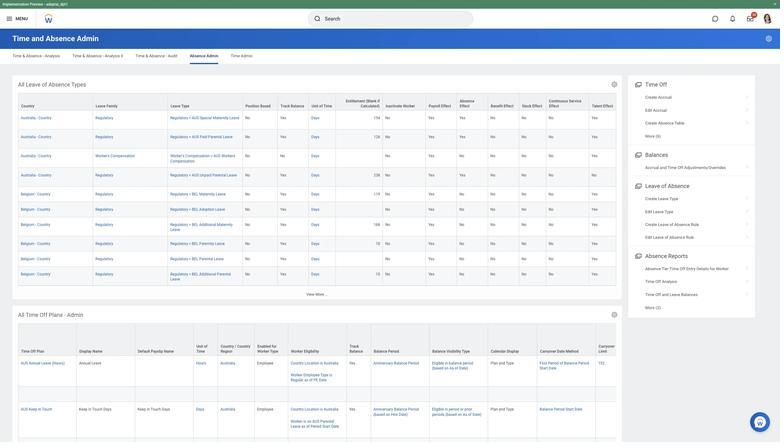 Task type: describe. For each thing, give the bounding box(es) containing it.
time admin
[[231, 54, 253, 58]]

first period of balance period start date link
[[540, 360, 589, 371]]

benefit
[[491, 104, 503, 108]]

balance inside track balance column header
[[350, 350, 363, 354]]

preview
[[30, 2, 43, 7]]

unit of time for unit of time popup button inside the column header
[[197, 345, 208, 354]]

belgium - country for regulatory > bel adoption leave
[[21, 207, 50, 212]]

3 keep from the left
[[138, 408, 146, 412]]

menu
[[16, 16, 28, 21]]

display inside popup button
[[507, 350, 519, 354]]

eligibility
[[304, 350, 319, 354]]

regulatory for the regulatory link for regulatory > bel adoption leave
[[95, 207, 113, 212]]

country button
[[18, 93, 93, 110]]

edit leave type
[[646, 210, 674, 214]]

worker inside list
[[716, 267, 729, 271]]

balance inside the balance period popup button
[[374, 350, 387, 354]]

balance period
[[374, 350, 399, 354]]

admin inside all time off plans - admin element
[[67, 312, 83, 318]]

off left entry
[[680, 267, 686, 271]]

enabled for worker type button
[[255, 324, 288, 356]]

regulatory for regulatory > bel adoption leave
[[170, 207, 188, 212]]

balance inside anniversary balance period link
[[394, 361, 408, 366]]

regulatory > bel paternity leave
[[170, 242, 225, 246]]

time off plan button
[[18, 324, 76, 356]]

effect inside continuous service effect
[[549, 104, 559, 108]]

default payslip name column header
[[135, 324, 194, 356]]

all for all time off plans - admin
[[18, 312, 24, 318]]

all leave of absence types
[[18, 81, 86, 88]]

rule for edit leave of absence rule
[[687, 235, 694, 240]]

off up time off and leave balances
[[656, 280, 661, 284]]

create absence table link
[[629, 117, 756, 130]]

enabled for worker type column header
[[255, 324, 288, 356]]

regulatory link for regulatory > bel maternity leave
[[95, 191, 113, 196]]

3 touch from the left
[[151, 408, 161, 412]]

5 row from the top
[[18, 168, 617, 187]]

balance inside balance visibility type popup button
[[433, 350, 446, 354]]

date inside popup button
[[558, 350, 565, 354]]

2 row from the top
[[18, 111, 617, 130]]

track balance for track balance popup button to the top
[[281, 104, 304, 108]]

row containing aus annual leave (hours)
[[18, 356, 781, 387]]

accrual and time off adjustments/overrides link
[[629, 161, 756, 174]]

anniversary balance period link
[[374, 360, 419, 366]]

2 touch from the left
[[92, 408, 102, 412]]

entry
[[687, 267, 696, 271]]

bel for regulatory > bel maternity leave
[[192, 192, 198, 196]]

balance inside anniversary balance period (based on hire date)
[[394, 408, 408, 412]]

type inside "worker employee type is regular as of pe date"
[[321, 373, 329, 378]]

worker eligibility column header
[[288, 324, 347, 356]]

time off analysis
[[646, 280, 678, 284]]

edit leave type link
[[629, 205, 756, 218]]

analysis for time & absence - analysis ii
[[105, 54, 120, 58]]

> for regulatory > bel parental leave
[[189, 257, 191, 261]]

6 row from the top
[[18, 187, 617, 202]]

off up (2)
[[656, 292, 661, 297]]

leave family
[[96, 104, 118, 108]]

absence up tier
[[646, 253, 667, 259]]

chevron right image for time off analysis
[[744, 277, 752, 284]]

16 row from the top
[[18, 438, 781, 442]]

time & absence - audit
[[136, 54, 177, 58]]

regulatory link for regulatory > bel parental leave
[[95, 256, 113, 261]]

reports
[[669, 253, 688, 259]]

payroll effect button
[[426, 93, 457, 110]]

absence left the audit
[[149, 54, 165, 58]]

of inside the worker is on aus parental leave as of period start date
[[307, 424, 310, 429]]

table
[[675, 121, 685, 126]]

carryover limit
[[599, 345, 615, 354]]

compensation for worker's compensation > aus workers compensation
[[186, 154, 210, 158]]

regulatory > aus unpaid parental leave link
[[170, 172, 237, 177]]

regulatory > bel adoption leave link
[[170, 206, 225, 212]]

calendar display column header
[[488, 324, 538, 356]]

days for regulatory > bel parental leave
[[312, 257, 320, 261]]

or
[[461, 408, 464, 412]]

absence inside popup button
[[460, 99, 475, 103]]

period inside popup button
[[388, 350, 399, 354]]

regulatory > aus unpaid parental leave
[[170, 173, 237, 177]]

- inside the menu banner
[[44, 2, 45, 7]]

inbox large image
[[748, 16, 754, 22]]

edit leave of absence rule link
[[629, 231, 756, 244]]

first
[[540, 361, 548, 366]]

employee element for worker employee type is regular as of pe date
[[257, 360, 274, 366]]

menu button
[[0, 9, 36, 29]]

visibility
[[447, 350, 461, 354]]

entitlement
[[346, 99, 365, 103]]

display inside popup button
[[79, 350, 92, 354]]

aus keep in touch link
[[21, 406, 52, 412]]

is inside the worker is on aus parental leave as of period start date
[[304, 419, 306, 424]]

analysis inside list
[[662, 280, 678, 284]]

absence right the audit
[[190, 54, 206, 58]]

4 row from the top
[[18, 149, 617, 168]]

regulatory link for regulatory > aus unpaid parental leave
[[95, 172, 113, 177]]

absence effect
[[460, 99, 475, 108]]

aus keep in touch
[[21, 408, 52, 412]]

absence left tier
[[646, 267, 661, 271]]

unit inside 'all leave of absence types' element
[[312, 104, 319, 108]]

worker's compensation
[[95, 154, 135, 158]]

regulatory for the regulatory link corresponding to regulatory > aus paid parental leave
[[95, 135, 113, 139]]

1 keep in touch days from the left
[[79, 408, 112, 412]]

all for all leave of absence types
[[18, 81, 24, 88]]

country / country region
[[221, 345, 250, 354]]

configure all time off plans - admin image
[[611, 311, 618, 318]]

1 horizontal spatial unit of time button
[[309, 93, 336, 110]]

of inside "worker employee type is regular as of pe date"
[[309, 378, 313, 383]]

all leave of absence types element
[[12, 75, 622, 300]]

benefit effect
[[491, 104, 514, 108]]

belgium - country link for regulatory > bel paternity leave
[[21, 240, 50, 246]]

country location is australia for type
[[291, 361, 339, 366]]

compensation for worker's compensation
[[111, 154, 135, 158]]

plans
[[49, 312, 63, 318]]

periods
[[432, 413, 445, 417]]

australia link for worker employee type is regular as of pe date
[[221, 360, 235, 366]]

9 row from the top
[[18, 236, 617, 252]]

edit leave of absence rule
[[646, 235, 694, 240]]

absence up time & absence - analysis at the top of page
[[46, 34, 75, 43]]

plan for worker employee type is regular as of pe date
[[491, 361, 498, 366]]

more inside view more ... link
[[316, 293, 324, 297]]

items selected list for anniversary balance period
[[291, 360, 344, 383]]

menu group image for balances
[[634, 150, 643, 159]]

chevron right image for time off and leave balances
[[744, 290, 752, 296]]

calendar display button
[[488, 324, 537, 356]]

regulatory for regulatory > bel paternity leave's the regulatory link
[[95, 242, 113, 246]]

absence up country popup button
[[48, 81, 70, 88]]

balance period column header
[[371, 324, 430, 356]]

parental for regulatory > bel additional parental leave
[[217, 272, 231, 277]]

1 vertical spatial start
[[566, 408, 574, 412]]

3 row from the top
[[18, 130, 617, 149]]

worker is on aus parental leave as of period start date link
[[291, 418, 339, 429]]

pe
[[314, 378, 318, 383]]

justify image
[[6, 15, 13, 22]]

belgium - country for regulatory > bel additional parental leave
[[21, 272, 50, 277]]

> inside worker's compensation > aus workers compensation
[[211, 154, 213, 158]]

regulatory > bel additional maternity leave link
[[170, 221, 233, 232]]

eligible in period or prior periods (based on as of date)
[[432, 408, 482, 417]]

inactivate worker
[[386, 104, 415, 108]]

chevron right image for edit leave type
[[744, 207, 752, 214]]

absence up 'create leave type' link
[[668, 183, 690, 189]]

in inside the eligible in balance period (based on as of date)
[[445, 361, 448, 366]]

aus inside the worker is on aus parental leave as of period start date
[[312, 419, 320, 424]]

worker eligibility button
[[288, 324, 347, 356]]

11 row from the top
[[18, 267, 617, 286]]

of inside "link"
[[665, 235, 669, 240]]

time & absence - analysis ii
[[72, 54, 123, 58]]

regulatory for the regulatory link for regulatory > bel parental leave
[[95, 257, 113, 261]]

maternity for additional
[[217, 223, 233, 227]]

regulatory > aus special maternity leave
[[170, 116, 239, 120]]

belgium - country link for regulatory > bel maternity leave
[[21, 191, 50, 196]]

absence reports
[[646, 253, 688, 259]]

time and absence admin main content
[[0, 29, 781, 442]]

on inside the worker is on aus parental leave as of period start date
[[307, 419, 312, 424]]

talent effect
[[592, 104, 613, 108]]

track balance button inside column header
[[347, 324, 371, 356]]

aus annual leave (hours)
[[21, 361, 65, 366]]

payslip
[[151, 350, 163, 354]]

days link for regulatory > bel maternity leave
[[312, 191, 320, 196]]

unit of time for unit of time popup button to the right
[[312, 104, 332, 108]]

effect for absence effect
[[460, 104, 470, 108]]

(based inside anniversary balance period (based on hire date)
[[374, 413, 385, 417]]

chevron right image for create leave of absence rule
[[744, 220, 752, 226]]

row containing unit of time
[[18, 324, 781, 356]]

display name
[[79, 350, 102, 354]]

date inside first period of balance period start date
[[549, 366, 557, 371]]

off up create accrual
[[660, 81, 667, 88]]

on inside eligible in period or prior periods (based on as of date)
[[458, 413, 462, 417]]

australia link for worker is on aus parental leave as of period start date
[[221, 406, 235, 412]]

belgium for regulatory > bel additional maternity leave
[[21, 223, 34, 227]]

regulatory for regulatory > bel additional parental leave
[[170, 272, 188, 277]]

more for time
[[646, 134, 655, 139]]

eligible for eligible in balance period (based on as of date)
[[432, 361, 444, 366]]

tab list inside time and absence admin main content
[[6, 49, 774, 64]]

as inside "worker employee type is regular as of pe date"
[[305, 378, 308, 383]]

menu group image
[[634, 252, 643, 260]]

7 row from the top
[[18, 202, 617, 217]]

(based inside eligible in period or prior periods (based on as of date)
[[446, 413, 457, 417]]

accrual for create accrual
[[659, 95, 672, 100]]

152
[[599, 361, 605, 366]]

additional for parental
[[199, 272, 216, 277]]

1 name from the left
[[93, 350, 102, 354]]

start inside first period of balance period start date
[[540, 366, 548, 371]]

anniversary for anniversary balance period (based on hire date)
[[374, 408, 393, 412]]

days link for regulatory > bel paternity leave
[[312, 240, 320, 246]]

regulatory for the regulatory link corresponding to regulatory > aus special maternity leave
[[95, 116, 113, 120]]

more (6)
[[646, 134, 661, 139]]

days for regulatory > aus special maternity leave
[[312, 116, 320, 120]]

belgium for regulatory > bel additional parental leave
[[21, 272, 34, 277]]

worker's for worker's compensation
[[95, 154, 110, 158]]

enabled
[[258, 345, 271, 349]]

country / country region column header
[[218, 324, 255, 356]]

date inside "worker employee type is regular as of pe date"
[[319, 378, 327, 383]]

...
[[325, 293, 328, 297]]

all time off plans - admin
[[18, 312, 83, 318]]

for inside enabled for worker type
[[272, 345, 277, 349]]

bel for regulatory > bel adoption leave
[[192, 207, 198, 212]]

regulatory for the regulatory link for regulatory > aus unpaid parental leave
[[95, 173, 113, 177]]

balance inside balance period start date link
[[540, 408, 553, 412]]

time off plan
[[21, 350, 44, 354]]

152 link
[[599, 360, 605, 366]]

entitlement (blank if calculated)
[[346, 99, 380, 108]]

leave inside "link"
[[654, 235, 664, 240]]

days link for worker's compensation > aus workers compensation
[[312, 153, 320, 158]]

unit inside column header
[[197, 345, 203, 349]]

create absence table
[[646, 121, 685, 126]]

belgium - country link for regulatory > bel additional maternity leave
[[21, 221, 50, 227]]

belgium - country for regulatory > bel parental leave
[[21, 257, 50, 261]]

start inside the worker is on aus parental leave as of period start date
[[323, 424, 331, 429]]

chevron right image for create accrual
[[744, 93, 752, 99]]

notifications large image
[[730, 16, 736, 22]]

regulatory for regulatory > bel maternity leave
[[170, 192, 188, 196]]

worker's compensation > aus workers compensation
[[170, 154, 235, 163]]

date inside the worker is on aus parental leave as of period start date
[[331, 424, 339, 429]]

australia - country for regulatory > aus unpaid parental leave
[[21, 173, 51, 177]]

more for absence
[[646, 306, 655, 310]]

regulatory > bel adoption leave
[[170, 207, 225, 212]]

as inside the worker is on aus parental leave as of period start date
[[302, 424, 306, 429]]

> for regulatory > bel additional maternity leave
[[189, 223, 191, 227]]

country inside popup button
[[21, 104, 34, 108]]

regulatory for regulatory > bel additional maternity leave
[[170, 223, 188, 227]]

days link for regulatory > bel additional maternity leave
[[312, 221, 320, 227]]

leave inside regulatory > bel additional parental leave
[[170, 277, 180, 282]]

period inside eligible in period or prior periods (based on as of date)
[[449, 408, 460, 412]]

plan and type for eligible in balance period (based on as of date)
[[491, 361, 514, 366]]

details
[[697, 267, 709, 271]]

special
[[200, 116, 212, 120]]

regulatory for regulatory > aus unpaid parental leave
[[170, 173, 188, 177]]

1 annual from the left
[[29, 361, 40, 366]]

1 touch from the left
[[42, 408, 52, 412]]

continuous service effect button
[[547, 93, 589, 110]]

> for regulatory > bel adoption leave
[[189, 207, 191, 212]]

(blank
[[366, 99, 377, 103]]

days link for regulatory > bel parental leave
[[312, 256, 320, 261]]

time off plan column header
[[18, 324, 77, 356]]

leave of absence
[[646, 183, 690, 189]]

menu group image for time off
[[634, 80, 643, 88]]

bel for regulatory > bel paternity leave
[[192, 242, 198, 246]]

balance inside 'all leave of absence types' element
[[291, 104, 304, 108]]

154
[[374, 116, 380, 120]]

carryover date method column header
[[538, 324, 596, 356]]

track inside column header
[[350, 345, 359, 349]]

worker inside 'all leave of absence types' element
[[403, 104, 415, 108]]

balance period start date link
[[540, 406, 583, 412]]

australia - country link for regulatory > aus paid parental leave
[[21, 134, 51, 139]]

implementation
[[2, 2, 29, 7]]

type inside column header
[[462, 350, 470, 354]]

of inside column header
[[204, 345, 208, 349]]

worker inside "worker employee type is regular as of pe date"
[[291, 373, 303, 378]]

leave type
[[171, 104, 189, 108]]



Task type: vqa. For each thing, say whether or not it's contained in the screenshot.
02
no



Task type: locate. For each thing, give the bounding box(es) containing it.
1 items selected list from the top
[[291, 360, 344, 383]]

2 keep in touch days from the left
[[138, 408, 170, 412]]

2 items selected list from the top
[[291, 406, 344, 434]]

0 vertical spatial as
[[450, 366, 454, 371]]

chevron right image inside edit accrual link
[[744, 106, 752, 112]]

> inside regulatory > bel additional parental leave
[[189, 272, 191, 277]]

-
[[44, 2, 45, 7], [43, 54, 44, 58], [103, 54, 104, 58], [166, 54, 167, 58], [36, 116, 38, 120], [36, 135, 38, 139], [36, 154, 38, 158], [36, 173, 38, 177], [35, 192, 36, 196], [35, 207, 36, 212], [35, 223, 36, 227], [35, 242, 36, 246], [35, 257, 36, 261], [35, 272, 36, 277], [64, 312, 66, 318]]

regulatory link for regulatory > bel additional maternity leave
[[95, 221, 113, 227]]

2 worker's from the left
[[170, 154, 185, 158]]

chevron right image inside time off and leave balances link
[[744, 290, 752, 296]]

employee element for worker is on aus parental leave as of period start date
[[257, 406, 274, 412]]

parental inside 'regulatory > bel parental leave' link
[[199, 257, 213, 261]]

bel left paternity
[[192, 242, 198, 246]]

(based down balance visibility type
[[432, 366, 444, 371]]

balances down (6)
[[646, 152, 669, 158]]

absence inside "link"
[[670, 235, 686, 240]]

belgium for regulatory > bel maternity leave
[[21, 192, 34, 196]]

days link for regulatory > bel adoption leave
[[312, 206, 320, 212]]

0 horizontal spatial unit of time
[[197, 345, 208, 354]]

1 vertical spatial employee
[[304, 373, 320, 378]]

anniversary down balance period
[[374, 361, 393, 366]]

of inside first period of balance period start date
[[560, 361, 564, 366]]

1 horizontal spatial track balance
[[350, 345, 363, 354]]

time inside 'all leave of absence types' element
[[324, 104, 332, 108]]

effect for stock effect
[[533, 104, 543, 108]]

plan and type element
[[491, 360, 514, 366], [491, 406, 514, 412]]

effect for talent effect
[[604, 104, 613, 108]]

edit up absence reports
[[646, 235, 653, 240]]

2 chevron right image from the top
[[744, 220, 752, 226]]

0 vertical spatial more
[[646, 134, 655, 139]]

0 vertical spatial australia link
[[221, 360, 235, 366]]

accrual for edit accrual
[[654, 108, 667, 113]]

based
[[260, 104, 271, 108]]

off inside "popup button"
[[31, 350, 36, 354]]

in inside eligible in period or prior periods (based on as of date)
[[445, 408, 448, 412]]

parental inside regulatory > bel additional parental leave
[[217, 272, 231, 277]]

regulatory for regulatory > bel maternity leave's the regulatory link
[[95, 192, 113, 196]]

1 vertical spatial all
[[18, 312, 24, 318]]

4 create from the top
[[646, 222, 658, 227]]

chevron right image inside absence tier time off entry details for worker link
[[744, 264, 752, 271]]

on
[[445, 366, 449, 371], [386, 413, 390, 417], [458, 413, 462, 417], [307, 419, 312, 424]]

rule down create leave of absence rule link
[[687, 235, 694, 240]]

bel inside regulatory > bel additional parental leave
[[192, 272, 198, 277]]

4 regulatory link from the top
[[95, 191, 113, 196]]

worker's for worker's compensation > aus workers compensation
[[170, 154, 185, 158]]

name up annual leave
[[93, 350, 102, 354]]

3 belgium - country link from the top
[[21, 221, 50, 227]]

6 belgium - country link from the top
[[21, 271, 50, 277]]

chevron right image for edit leave of absence rule
[[744, 233, 752, 239]]

regulatory link for regulatory > bel adoption leave
[[95, 206, 113, 212]]

4 belgium - country link from the top
[[21, 240, 50, 246]]

5 regulatory link from the top
[[95, 206, 113, 212]]

1 display from the left
[[79, 350, 92, 354]]

aus annual leave (hours) link
[[21, 360, 65, 366]]

first period of balance period start date
[[540, 361, 589, 371]]

1 horizontal spatial keep
[[79, 408, 87, 412]]

1 horizontal spatial annual
[[79, 361, 91, 366]]

5 belgium from the top
[[21, 257, 34, 261]]

profile logan mcneil image
[[763, 14, 773, 25]]

unit of time inside column header
[[197, 345, 208, 354]]

2 chevron right image from the top
[[744, 106, 752, 112]]

6 belgium - country from the top
[[21, 272, 50, 277]]

regulatory inside 'regulatory > aus paid parental leave' link
[[170, 135, 188, 139]]

items selected list
[[291, 360, 344, 383], [291, 406, 344, 434]]

2 bel from the top
[[192, 207, 198, 212]]

more (2) button
[[646, 305, 661, 311]]

1 horizontal spatial as
[[463, 413, 468, 417]]

stock effect button
[[519, 93, 546, 110]]

belgium - country
[[21, 192, 50, 196], [21, 207, 50, 212], [21, 223, 50, 227], [21, 242, 50, 246], [21, 257, 50, 261], [21, 272, 50, 277]]

regulatory link for regulatory > bel paternity leave
[[95, 240, 113, 246]]

menu banner
[[0, 0, 781, 29]]

1 vertical spatial country location is australia link
[[291, 406, 339, 412]]

0 vertical spatial unit of time
[[312, 104, 332, 108]]

bel down regulatory > bel adoption leave
[[192, 223, 198, 227]]

continuous
[[549, 99, 568, 103]]

rule for create leave of absence rule
[[691, 222, 699, 227]]

country
[[21, 104, 34, 108], [38, 116, 51, 120], [38, 135, 51, 139], [38, 154, 51, 158], [38, 173, 51, 177], [37, 192, 50, 196], [37, 207, 50, 212], [37, 223, 50, 227], [37, 242, 50, 246], [37, 257, 50, 261], [37, 272, 50, 277], [221, 345, 234, 349], [237, 345, 250, 349], [291, 361, 304, 366], [291, 408, 304, 412]]

create up edit leave type
[[646, 197, 658, 201]]

2 plan and type element from the top
[[491, 406, 514, 412]]

1 vertical spatial plan and type element
[[491, 406, 514, 412]]

1 belgium from the top
[[21, 192, 34, 196]]

leave
[[26, 81, 40, 88], [96, 104, 106, 108], [171, 104, 181, 108], [230, 116, 239, 120], [223, 135, 233, 139], [227, 173, 237, 177], [646, 183, 660, 189], [216, 192, 226, 196], [659, 197, 669, 201], [215, 207, 225, 212], [654, 210, 664, 214], [659, 222, 669, 227], [170, 228, 180, 232], [654, 235, 664, 240], [215, 242, 225, 246], [214, 257, 224, 261], [170, 277, 180, 282], [670, 292, 681, 297], [41, 361, 51, 366], [92, 361, 101, 366], [291, 424, 301, 429]]

> for regulatory > aus paid parental leave
[[189, 135, 191, 139]]

2 country location is australia from the top
[[291, 408, 339, 412]]

of inside the eligible in balance period (based on as of date)
[[455, 366, 459, 371]]

edit down 'create leave type' at the top right
[[646, 210, 653, 214]]

entitlement (blank if calculated) button
[[336, 93, 383, 110]]

1 country location is australia from the top
[[291, 361, 339, 366]]

worker inside the worker is on aus parental leave as of period start date
[[291, 419, 303, 424]]

keep in touch days
[[79, 408, 112, 412], [138, 408, 170, 412]]

1 vertical spatial for
[[272, 345, 277, 349]]

0 vertical spatial items selected list
[[291, 360, 344, 383]]

menu group image
[[634, 80, 643, 88], [634, 150, 643, 159], [634, 182, 643, 190]]

off up aus annual leave (hours) link
[[31, 350, 36, 354]]

employee element
[[257, 360, 274, 366], [257, 406, 274, 412]]

9 regulatory link from the top
[[95, 271, 113, 277]]

3 australia - country from the top
[[21, 154, 51, 158]]

belgium - country for regulatory > bel maternity leave
[[21, 192, 50, 196]]

2 & from the left
[[83, 54, 85, 58]]

0 horizontal spatial unit of time button
[[194, 324, 218, 356]]

1 plan and type element from the top
[[491, 360, 514, 366]]

regulatory inside regulatory > bel paternity leave link
[[170, 242, 188, 246]]

paid
[[200, 135, 207, 139]]

0 horizontal spatial balances
[[646, 152, 669, 158]]

maternity inside regulatory > bel additional maternity leave
[[217, 223, 233, 227]]

bel for regulatory > bel parental leave
[[192, 257, 198, 261]]

adoption
[[199, 207, 214, 212]]

1 country location is australia link from the top
[[291, 360, 339, 366]]

anniversary balance period (based on hire date) link
[[374, 406, 419, 417]]

australia - country
[[21, 116, 51, 120], [21, 135, 51, 139], [21, 154, 51, 158], [21, 173, 51, 177]]

as down balance
[[450, 366, 454, 371]]

1 10 from the top
[[376, 242, 380, 246]]

as inside eligible in period or prior periods (based on as of date)
[[463, 413, 468, 417]]

unit of time column header
[[194, 324, 218, 356]]

0 vertical spatial carryover
[[599, 345, 615, 349]]

15 row from the top
[[18, 402, 781, 438]]

configure this page image
[[766, 35, 773, 42]]

0 horizontal spatial annual
[[29, 361, 40, 366]]

unit of time inside 'all leave of absence types' element
[[312, 104, 332, 108]]

2 horizontal spatial start
[[566, 408, 574, 412]]

1 vertical spatial australia link
[[221, 406, 235, 412]]

10 row from the top
[[18, 252, 617, 267]]

1 horizontal spatial worker's
[[170, 154, 185, 158]]

1 horizontal spatial (based
[[432, 366, 444, 371]]

parental inside the worker is on aus parental leave as of period start date
[[320, 419, 334, 424]]

track balance button right based
[[278, 93, 309, 110]]

date) inside anniversary balance period (based on hire date)
[[399, 413, 408, 417]]

position based
[[246, 104, 271, 108]]

chevron right image inside accrual and time off adjustments/overrides link
[[744, 163, 752, 169]]

create down edit leave type
[[646, 222, 658, 227]]

regulatory for regulatory > aus paid parental leave
[[170, 135, 188, 139]]

> up regulatory > bel adoption leave link
[[189, 192, 191, 196]]

regulatory for regulatory > bel parental leave
[[170, 257, 188, 261]]

belgium
[[21, 192, 34, 196], [21, 207, 34, 212], [21, 223, 34, 227], [21, 242, 34, 246], [21, 257, 34, 261], [21, 272, 34, 277]]

analysis for time & absence - analysis
[[45, 54, 60, 58]]

parental for regulatory > aus paid parental leave
[[208, 135, 222, 139]]

bel for regulatory > bel additional parental leave
[[192, 272, 198, 277]]

row containing aus keep in touch
[[18, 402, 781, 438]]

absence left table
[[659, 121, 674, 126]]

period right balance
[[463, 361, 474, 366]]

create for create accrual
[[646, 95, 658, 100]]

balance visibility type column header
[[430, 324, 488, 356]]

eligible up "periods"
[[432, 408, 444, 412]]

tier
[[662, 267, 669, 271]]

1 plan and type from the top
[[491, 361, 514, 366]]

anniversary up hire
[[374, 408, 393, 412]]

menu group image for leave of absence
[[634, 182, 643, 190]]

chevron right image
[[744, 93, 752, 99], [744, 106, 752, 112], [744, 119, 752, 125], [744, 163, 752, 169], [744, 207, 752, 214]]

2 keep from the left
[[79, 408, 87, 412]]

0 horizontal spatial start
[[323, 424, 331, 429]]

0 horizontal spatial keep
[[29, 408, 37, 412]]

row containing entitlement (blank if calculated)
[[18, 93, 617, 111]]

edit accrual link
[[629, 104, 756, 117]]

is
[[320, 361, 323, 366], [330, 373, 332, 378], [320, 408, 323, 412], [304, 419, 306, 424]]

aus inside worker's compensation > aus workers compensation
[[214, 154, 221, 158]]

belgium - country link for regulatory > bel additional parental leave
[[21, 271, 50, 277]]

eligible inside eligible in period or prior periods (based on as of date)
[[432, 408, 444, 412]]

balances down time off analysis link
[[682, 292, 698, 297]]

1 employee element from the top
[[257, 360, 274, 366]]

& for time & absence - audit
[[146, 54, 148, 58]]

time off and leave balances link
[[629, 288, 756, 301]]

4 effect from the left
[[533, 104, 543, 108]]

1 vertical spatial track balance button
[[347, 324, 371, 356]]

country location is australia link down eligibility on the left bottom of the page
[[291, 360, 339, 366]]

tab list containing time & absence - analysis
[[6, 49, 774, 64]]

australia - country link for regulatory > aus unpaid parental leave
[[21, 172, 51, 177]]

0 vertical spatial track balance button
[[278, 93, 309, 110]]

3 chevron right image from the top
[[744, 233, 752, 239]]

3 belgium - country from the top
[[21, 223, 50, 227]]

display name button
[[77, 324, 135, 356]]

more left ... at the bottom left of the page
[[316, 293, 324, 297]]

regulatory inside regulatory > bel maternity leave link
[[170, 192, 188, 196]]

chevron right image inside 'create leave type' link
[[744, 194, 752, 201]]

Search Workday  search field
[[325, 12, 460, 26]]

period left or
[[449, 408, 460, 412]]

row
[[18, 93, 617, 111], [18, 111, 617, 130], [18, 130, 617, 149], [18, 149, 617, 168], [18, 168, 617, 187], [18, 187, 617, 202], [18, 202, 617, 217], [18, 217, 617, 236], [18, 236, 617, 252], [18, 252, 617, 267], [18, 267, 617, 286], [18, 324, 781, 356], [18, 356, 781, 387], [18, 387, 781, 402], [18, 402, 781, 438], [18, 438, 781, 442]]

0 vertical spatial employee
[[257, 361, 274, 366]]

1 vertical spatial menu group image
[[634, 150, 643, 159]]

1 vertical spatial eligible
[[432, 408, 444, 412]]

3 chevron right image from the top
[[744, 119, 752, 125]]

1 vertical spatial carryover
[[540, 350, 557, 354]]

2 list from the top
[[629, 193, 756, 244]]

worker's inside worker's compensation > aus workers compensation
[[170, 154, 185, 158]]

> down regulatory > bel paternity leave
[[189, 257, 191, 261]]

prior
[[465, 408, 473, 412]]

regulatory for the regulatory link corresponding to regulatory > bel additional parental leave
[[95, 272, 113, 277]]

bel down regulatory > bel paternity leave
[[192, 257, 198, 261]]

3 create from the top
[[646, 197, 658, 201]]

in
[[445, 361, 448, 366], [38, 408, 41, 412], [88, 408, 91, 412], [147, 408, 150, 412], [445, 408, 448, 412]]

enabled for worker type
[[258, 345, 278, 354]]

2 vertical spatial employee
[[257, 408, 274, 412]]

1 vertical spatial maternity
[[199, 192, 215, 196]]

worker is on aus parental leave as of period start date
[[291, 419, 339, 429]]

0 horizontal spatial track
[[281, 104, 290, 108]]

1 vertical spatial period
[[449, 408, 460, 412]]

days link for regulatory > bel additional parental leave
[[312, 271, 320, 277]]

absence left ii
[[86, 54, 102, 58]]

1 all from the top
[[18, 81, 24, 88]]

location up worker is on aus parental leave as of period start date link
[[305, 408, 319, 412]]

238
[[374, 173, 380, 177]]

0 vertical spatial maternity
[[213, 116, 229, 120]]

track balance button left balance period
[[347, 324, 371, 356]]

1 vertical spatial rule
[[687, 235, 694, 240]]

0 horizontal spatial display
[[79, 350, 92, 354]]

track inside 'all leave of absence types' element
[[281, 104, 290, 108]]

1 horizontal spatial carryover
[[599, 345, 615, 349]]

6 bel from the top
[[192, 272, 198, 277]]

track balance right based
[[281, 104, 304, 108]]

& for time & absence - analysis ii
[[83, 54, 85, 58]]

edit down create accrual
[[646, 108, 653, 113]]

time off
[[646, 81, 667, 88]]

period
[[388, 350, 399, 354], [408, 361, 419, 366], [548, 361, 559, 366], [579, 361, 589, 366], [408, 408, 419, 412], [554, 408, 565, 412], [311, 424, 322, 429]]

1 vertical spatial unit
[[197, 345, 203, 349]]

2 vertical spatial start
[[323, 424, 331, 429]]

absence down time and absence admin
[[26, 54, 42, 58]]

create up more (6) dropdown button
[[646, 121, 658, 126]]

0 vertical spatial 10
[[376, 242, 380, 246]]

date) inside eligible in period or prior periods (based on as of date)
[[473, 413, 482, 417]]

belgium - country link for regulatory > bel adoption leave
[[21, 206, 50, 212]]

> left workers
[[211, 154, 213, 158]]

tab list
[[6, 49, 774, 64]]

edit for leave of absence
[[646, 210, 653, 214]]

of inside eligible in period or prior periods (based on as of date)
[[468, 413, 472, 417]]

list containing create leave type
[[629, 193, 756, 244]]

2 horizontal spatial date)
[[473, 413, 482, 417]]

2 annual from the left
[[79, 361, 91, 366]]

eligible in period or prior periods (based on as of date) link
[[432, 406, 482, 417]]

list for time off
[[629, 91, 756, 143]]

effect down continuous
[[549, 104, 559, 108]]

anniversary for anniversary balance period
[[374, 361, 393, 366]]

carryover inside column header
[[540, 350, 557, 354]]

bel for regulatory > bel additional maternity leave
[[192, 223, 198, 227]]

on inside the eligible in balance period (based on as of date)
[[445, 366, 449, 371]]

country location is australia link for on
[[291, 406, 339, 412]]

days link
[[312, 115, 320, 120], [312, 134, 320, 139], [312, 153, 320, 158], [312, 172, 320, 177], [312, 191, 320, 196], [312, 206, 320, 212], [312, 221, 320, 227], [312, 240, 320, 246], [312, 256, 320, 261], [312, 271, 320, 277], [196, 406, 204, 412]]

create leave type link
[[629, 193, 756, 205]]

benefit effect button
[[488, 93, 519, 110]]

> down regulatory > bel parental leave
[[189, 272, 191, 277]]

balance visibility type
[[433, 350, 470, 354]]

plan and type element for eligible in balance period (based on as of date)
[[491, 360, 514, 366]]

annual leave
[[79, 361, 101, 366]]

payroll effect
[[429, 104, 451, 108]]

0 vertical spatial as
[[305, 378, 308, 383]]

create down 'time off'
[[646, 95, 658, 100]]

1 vertical spatial 10
[[376, 272, 380, 277]]

days link for regulatory > aus special maternity leave
[[312, 115, 320, 120]]

1 australia - country link from the top
[[21, 115, 51, 120]]

accrual down 'time off'
[[659, 95, 672, 100]]

display
[[79, 350, 92, 354], [507, 350, 519, 354]]

126
[[374, 135, 380, 139]]

stock
[[522, 104, 532, 108]]

1 vertical spatial additional
[[199, 272, 216, 277]]

period inside anniversary balance period (based on hire date)
[[408, 408, 419, 412]]

4 chevron right image from the top
[[744, 163, 752, 169]]

employee inside "worker employee type is regular as of pe date"
[[304, 373, 320, 378]]

analysis up time off and leave balances
[[662, 280, 678, 284]]

0 vertical spatial unit of time button
[[309, 93, 336, 110]]

bel inside regulatory > bel additional maternity leave
[[192, 223, 198, 227]]

eligible left balance
[[432, 361, 444, 366]]

date) inside the eligible in balance period (based on as of date)
[[459, 366, 468, 371]]

0 vertical spatial for
[[710, 267, 715, 271]]

belgium for regulatory > bel adoption leave
[[21, 207, 34, 212]]

2 australia - country link from the top
[[21, 134, 51, 139]]

6 effect from the left
[[604, 104, 613, 108]]

1 horizontal spatial analysis
[[105, 54, 120, 58]]

> for regulatory > bel maternity leave
[[189, 192, 191, 196]]

13 row from the top
[[18, 356, 781, 387]]

1 effect from the left
[[441, 104, 451, 108]]

chevron right image inside 'create absence table' "link"
[[744, 119, 752, 125]]

0 vertical spatial all
[[18, 81, 24, 88]]

as down or
[[463, 413, 468, 417]]

track balance
[[281, 104, 304, 108], [350, 345, 363, 354]]

0 horizontal spatial name
[[93, 350, 102, 354]]

bel up regulatory > bel adoption leave link
[[192, 192, 198, 196]]

> left unpaid
[[189, 173, 191, 177]]

rule inside "link"
[[687, 235, 694, 240]]

>
[[189, 116, 191, 120], [189, 135, 191, 139], [211, 154, 213, 158], [189, 173, 191, 177], [189, 192, 191, 196], [189, 207, 191, 212], [189, 223, 191, 227], [189, 242, 191, 246], [189, 257, 191, 261], [189, 272, 191, 277]]

0 vertical spatial location
[[305, 361, 319, 366]]

2 belgium - country link from the top
[[21, 206, 50, 212]]

off left plans
[[40, 312, 47, 318]]

country location is australia link up worker is on aus parental leave as of period start date link
[[291, 406, 339, 412]]

list
[[629, 91, 756, 143], [629, 193, 756, 244], [629, 263, 756, 314]]

1 belgium - country link from the top
[[21, 191, 50, 196]]

analysis left ii
[[105, 54, 120, 58]]

0 horizontal spatial unit
[[197, 345, 203, 349]]

location for on
[[305, 408, 319, 412]]

1 horizontal spatial name
[[164, 350, 174, 354]]

search image
[[314, 15, 321, 22]]

1 worker's from the left
[[95, 154, 110, 158]]

0 horizontal spatial keep in touch days
[[79, 408, 112, 412]]

paternity
[[199, 242, 214, 246]]

regulatory for regulatory > bel paternity leave
[[170, 242, 188, 246]]

4 australia - country from the top
[[21, 173, 51, 177]]

employee for parental
[[257, 408, 274, 412]]

types
[[71, 81, 86, 88]]

effect right payroll effect 'popup button'
[[460, 104, 470, 108]]

1 & from the left
[[23, 54, 25, 58]]

effect right talent
[[604, 104, 613, 108]]

effect for payroll effect
[[441, 104, 451, 108]]

chevron right image for create leave type
[[744, 194, 752, 201]]

on inside anniversary balance period (based on hire date)
[[386, 413, 390, 417]]

create for create leave of absence rule
[[646, 222, 658, 227]]

0 vertical spatial menu group image
[[634, 80, 643, 88]]

country location is australia up worker is on aus parental leave as of period start date link
[[291, 408, 339, 412]]

period inside the eligible in balance period (based on as of date)
[[463, 361, 474, 366]]

(based inside the eligible in balance period (based on as of date)
[[432, 366, 444, 371]]

carryover up first
[[540, 350, 557, 354]]

plan for worker is on aus parental leave as of period start date
[[491, 408, 498, 412]]

0 vertical spatial plan and type
[[491, 361, 514, 366]]

australia - country for regulatory > aus special maternity leave
[[21, 116, 51, 120]]

if
[[378, 99, 380, 103]]

additional down regulatory > bel parental leave
[[199, 272, 216, 277]]

track balance left balance period
[[350, 345, 363, 354]]

anniversary balance period
[[374, 361, 419, 366]]

effect for benefit effect
[[504, 104, 514, 108]]

3 australia - country link from the top
[[21, 153, 51, 158]]

adeptai_dpt1
[[46, 2, 68, 7]]

time inside "popup button"
[[21, 350, 30, 354]]

carryover for limit
[[599, 345, 615, 349]]

0 horizontal spatial carryover
[[540, 350, 557, 354]]

0 horizontal spatial date)
[[399, 413, 408, 417]]

absence down edit leave type link
[[675, 222, 690, 227]]

list containing create accrual
[[629, 91, 756, 143]]

(based right "periods"
[[446, 413, 457, 417]]

name
[[93, 350, 102, 354], [164, 350, 174, 354]]

8 regulatory link from the top
[[95, 256, 113, 261]]

absence right payroll effect 'popup button'
[[460, 99, 475, 103]]

2 plan and type from the top
[[491, 408, 514, 412]]

annual down display name at the bottom left of the page
[[79, 361, 91, 366]]

days for worker's compensation > aus workers compensation
[[312, 154, 320, 158]]

regulatory
[[95, 116, 113, 120], [170, 116, 188, 120], [95, 135, 113, 139], [170, 135, 188, 139], [95, 173, 113, 177], [170, 173, 188, 177], [95, 192, 113, 196], [170, 192, 188, 196], [95, 207, 113, 212], [170, 207, 188, 212], [95, 223, 113, 227], [170, 223, 188, 227], [95, 242, 113, 246], [170, 242, 188, 246], [95, 257, 113, 261], [170, 257, 188, 261], [95, 272, 113, 277], [170, 272, 188, 277]]

6 belgium from the top
[[21, 272, 34, 277]]

2 vertical spatial more
[[646, 306, 655, 310]]

12 row from the top
[[18, 324, 781, 356]]

4 bel from the top
[[192, 242, 198, 246]]

0 horizontal spatial (based
[[374, 413, 385, 417]]

for right 'details'
[[710, 267, 715, 271]]

belgium - country for regulatory > bel additional maternity leave
[[21, 223, 50, 227]]

balances inside list
[[682, 292, 698, 297]]

cell
[[336, 149, 383, 168], [336, 202, 383, 217], [336, 252, 383, 267], [135, 356, 194, 387], [18, 387, 77, 402], [77, 387, 135, 402], [135, 387, 194, 402], [194, 387, 218, 402], [218, 387, 255, 402], [255, 387, 288, 402], [288, 387, 347, 402], [347, 387, 371, 402], [371, 387, 430, 402], [430, 387, 488, 402], [488, 387, 538, 402], [538, 387, 596, 402], [596, 387, 627, 402], [596, 402, 627, 438], [18, 438, 77, 442], [77, 438, 135, 442], [135, 438, 194, 442], [194, 438, 218, 442], [218, 438, 255, 442], [255, 438, 288, 442], [288, 438, 347, 442], [347, 438, 371, 442], [371, 438, 430, 442], [430, 438, 488, 442], [488, 438, 538, 442], [538, 438, 596, 442], [596, 438, 627, 442]]

0 horizontal spatial &
[[23, 54, 25, 58]]

create inside 'create absence table' "link"
[[646, 121, 658, 126]]

2 create from the top
[[646, 121, 658, 126]]

0 horizontal spatial worker's
[[95, 154, 110, 158]]

> down regulatory > bel adoption leave
[[189, 223, 191, 227]]

2 australia - country from the top
[[21, 135, 51, 139]]

1 vertical spatial track
[[350, 345, 359, 349]]

5 belgium - country from the top
[[21, 257, 50, 261]]

bel left "adoption"
[[192, 207, 198, 212]]

list containing absence tier time off entry details for worker
[[629, 263, 756, 314]]

6 regulatory link from the top
[[95, 221, 113, 227]]

2 vertical spatial accrual
[[646, 165, 659, 170]]

chevron right image inside create leave of absence rule link
[[744, 220, 752, 226]]

balance period start date
[[540, 408, 583, 412]]

period inside the worker is on aus parental leave as of period start date
[[311, 424, 322, 429]]

1 vertical spatial edit
[[646, 210, 653, 214]]

1 eligible from the top
[[432, 361, 444, 366]]

1 vertical spatial as
[[463, 413, 468, 417]]

chevron right image for create absence table
[[744, 119, 752, 125]]

payroll
[[429, 104, 440, 108]]

0 horizontal spatial touch
[[42, 408, 52, 412]]

> down leave type
[[189, 116, 191, 120]]

days for regulatory > aus paid parental leave
[[312, 135, 320, 139]]

2 display from the left
[[507, 350, 519, 354]]

display up annual leave
[[79, 350, 92, 354]]

0 vertical spatial eligible
[[432, 361, 444, 366]]

0 vertical spatial balances
[[646, 152, 669, 158]]

create for create absence table
[[646, 121, 658, 126]]

3 menu group image from the top
[[634, 182, 643, 190]]

> for regulatory > bel paternity leave
[[189, 242, 191, 246]]

0 vertical spatial rule
[[691, 222, 699, 227]]

2 10 from the top
[[376, 272, 380, 277]]

1 vertical spatial country location is australia
[[291, 408, 339, 412]]

1 australia - country from the top
[[21, 116, 51, 120]]

anniversary balance period (based on hire date)
[[374, 408, 419, 417]]

2 eligible from the top
[[432, 408, 444, 412]]

display name column header
[[77, 324, 135, 356]]

2 edit from the top
[[646, 210, 653, 214]]

unit
[[312, 104, 319, 108], [197, 345, 203, 349]]

14 row from the top
[[18, 387, 781, 402]]

1 vertical spatial unit of time button
[[194, 324, 218, 356]]

more left (6)
[[646, 134, 655, 139]]

list for absence reports
[[629, 263, 756, 314]]

2 additional from the top
[[199, 272, 216, 277]]

3 list from the top
[[629, 263, 756, 314]]

0 horizontal spatial analysis
[[45, 54, 60, 58]]

additional down "adoption"
[[199, 223, 216, 227]]

type inside enabled for worker type
[[270, 350, 278, 354]]

bel down regulatory > bel parental leave
[[192, 272, 198, 277]]

2 employee element from the top
[[257, 406, 274, 412]]

1 list from the top
[[629, 91, 756, 143]]

country location is australia link
[[291, 360, 339, 366], [291, 406, 339, 412]]

close environment banner image
[[774, 2, 777, 6]]

0 vertical spatial start
[[540, 366, 548, 371]]

4 chevron right image from the top
[[744, 264, 752, 271]]

more inside more (2) dropdown button
[[646, 306, 655, 310]]

edit inside edit leave type link
[[646, 210, 653, 214]]

absence inside "link"
[[659, 121, 674, 126]]

0 vertical spatial additional
[[199, 223, 216, 227]]

parental for worker is on aus parental leave as of period start date
[[320, 419, 334, 424]]

> up 'regulatory > bel parental leave' link
[[189, 242, 191, 246]]

and
[[31, 34, 44, 43], [660, 165, 667, 170], [662, 292, 669, 297], [499, 361, 505, 366], [499, 408, 505, 412]]

as
[[305, 378, 308, 383], [302, 424, 306, 429]]

chevron right image for accrual and time off adjustments/overrides
[[744, 163, 752, 169]]

location for type
[[305, 361, 319, 366]]

worker inside enabled for worker type
[[258, 350, 270, 354]]

0 horizontal spatial period
[[449, 408, 460, 412]]

0 horizontal spatial track balance button
[[278, 93, 309, 110]]

calculated)
[[361, 104, 380, 108]]

country location is australia for on
[[291, 408, 339, 412]]

1 vertical spatial as
[[302, 424, 306, 429]]

start
[[540, 366, 548, 371], [566, 408, 574, 412], [323, 424, 331, 429]]

name right the payslip
[[164, 350, 174, 354]]

2 all from the top
[[18, 312, 24, 318]]

time & absence - analysis
[[12, 54, 60, 58]]

3 belgium from the top
[[21, 223, 34, 227]]

as inside the eligible in balance period (based on as of date)
[[450, 366, 454, 371]]

more
[[646, 134, 655, 139], [316, 293, 324, 297], [646, 306, 655, 310]]

additional
[[199, 223, 216, 227], [199, 272, 216, 277]]

0 vertical spatial list
[[629, 91, 756, 143]]

for right the enabled
[[272, 345, 277, 349]]

days link for regulatory > aus unpaid parental leave
[[312, 172, 320, 177]]

6 chevron right image from the top
[[744, 290, 752, 296]]

create for create leave type
[[646, 197, 658, 201]]

2 vertical spatial list
[[629, 263, 756, 314]]

0 horizontal spatial as
[[450, 366, 454, 371]]

effect right stock on the top of the page
[[533, 104, 543, 108]]

accrual down create accrual
[[654, 108, 667, 113]]

days for regulatory > aus unpaid parental leave
[[312, 173, 320, 177]]

ii
[[121, 54, 123, 58]]

2 vertical spatial menu group image
[[634, 182, 643, 190]]

0 vertical spatial track balance
[[281, 104, 304, 108]]

2 name from the left
[[164, 350, 174, 354]]

absence down create leave of absence rule
[[670, 235, 686, 240]]

balance period button
[[371, 324, 430, 356]]

effect right "payroll"
[[441, 104, 451, 108]]

method
[[566, 350, 579, 354]]

1 horizontal spatial unit
[[312, 104, 319, 108]]

track balance column header
[[347, 324, 371, 356]]

30
[[753, 13, 757, 17]]

for inside list
[[710, 267, 715, 271]]

8 row from the top
[[18, 217, 617, 236]]

3 effect from the left
[[504, 104, 514, 108]]

configure all leave of absence types image
[[611, 81, 618, 88]]

days for regulatory > bel additional maternity leave
[[312, 223, 320, 227]]

plan up aus annual leave (hours) link
[[37, 350, 44, 354]]

1 vertical spatial list
[[629, 193, 756, 244]]

edit inside edit leave of absence rule "link"
[[646, 235, 653, 240]]

chevron right image
[[744, 194, 752, 201], [744, 220, 752, 226], [744, 233, 752, 239], [744, 264, 752, 271], [744, 277, 752, 284], [744, 290, 752, 296]]

(based left hire
[[374, 413, 385, 417]]

chevron right image inside "create accrual" link
[[744, 93, 752, 99]]

bel
[[192, 192, 198, 196], [192, 207, 198, 212], [192, 223, 198, 227], [192, 242, 198, 246], [192, 257, 198, 261], [192, 272, 198, 277]]

country location is australia
[[291, 361, 339, 366], [291, 408, 339, 412]]

balance inside first period of balance period start date
[[564, 361, 578, 366]]

unit of time button inside column header
[[194, 324, 218, 356]]

1 horizontal spatial touch
[[92, 408, 102, 412]]

days for regulatory > bel paternity leave
[[312, 242, 320, 246]]

1 horizontal spatial start
[[540, 366, 548, 371]]

worker employee type is regular as of pe date
[[291, 373, 332, 383]]

items selected list for anniversary balance period (based on hire date)
[[291, 406, 344, 434]]

2 horizontal spatial analysis
[[662, 280, 678, 284]]

> left "adoption"
[[189, 207, 191, 212]]

more left (2)
[[646, 306, 655, 310]]

0 vertical spatial employee element
[[257, 360, 274, 366]]

time
[[12, 34, 30, 43], [12, 54, 22, 58], [72, 54, 82, 58], [136, 54, 145, 58], [231, 54, 240, 58], [646, 81, 658, 88], [324, 104, 332, 108], [668, 165, 677, 170], [670, 267, 679, 271], [646, 280, 655, 284], [646, 292, 655, 297], [26, 312, 38, 318], [21, 350, 30, 354], [197, 350, 205, 354]]

regulatory inside 'regulatory > bel parental leave' link
[[170, 257, 188, 261]]

0 horizontal spatial track balance
[[281, 104, 304, 108]]

display right calendar
[[507, 350, 519, 354]]

days for regulatory > bel maternity leave
[[312, 192, 320, 196]]

effect right benefit
[[504, 104, 514, 108]]

country location is australia down eligibility on the left bottom of the page
[[291, 361, 339, 366]]

belgium - country link
[[21, 191, 50, 196], [21, 206, 50, 212], [21, 221, 50, 227], [21, 240, 50, 246], [21, 256, 50, 261], [21, 271, 50, 277]]

2 belgium from the top
[[21, 207, 34, 212]]

regulatory link for regulatory > bel additional parental leave
[[95, 271, 113, 277]]

carryover date method
[[540, 350, 579, 354]]

is inside "worker employee type is regular as of pe date"
[[330, 373, 332, 378]]

plan down calendar
[[491, 361, 498, 366]]

regulatory inside regulatory > bel adoption leave link
[[170, 207, 188, 212]]

anniversary inside anniversary balance period (based on hire date)
[[374, 408, 393, 412]]

analysis down time and absence admin
[[45, 54, 60, 58]]

leave inside regulatory > bel additional maternity leave
[[170, 228, 180, 232]]

plan inside "popup button"
[[37, 350, 44, 354]]

168
[[374, 223, 380, 227]]

additional for maternity
[[199, 223, 216, 227]]

regulatory for regulatory > aus special maternity leave
[[170, 116, 188, 120]]

5 effect from the left
[[549, 104, 559, 108]]

> left paid
[[189, 135, 191, 139]]

1 horizontal spatial period
[[463, 361, 474, 366]]

off up leave of absence in the right top of the page
[[678, 165, 684, 170]]

all time off plans - admin element
[[12, 306, 781, 442]]

&
[[23, 54, 25, 58], [83, 54, 85, 58], [146, 54, 148, 58]]

1 belgium - country from the top
[[21, 192, 50, 196]]

location down eligibility on the left bottom of the page
[[305, 361, 319, 366]]

carryover for date
[[540, 350, 557, 354]]

1 vertical spatial anniversary
[[374, 408, 393, 412]]

carryover up limit
[[599, 345, 615, 349]]

absence
[[46, 34, 75, 43], [26, 54, 42, 58], [86, 54, 102, 58], [149, 54, 165, 58], [190, 54, 206, 58], [48, 81, 70, 88], [460, 99, 475, 103], [659, 121, 674, 126], [668, 183, 690, 189], [675, 222, 690, 227], [670, 235, 686, 240], [646, 253, 667, 259], [646, 267, 661, 271]]

1 anniversary from the top
[[374, 361, 393, 366]]

regulatory inside regulatory > bel additional parental leave
[[170, 272, 188, 277]]

annual down time off plan
[[29, 361, 40, 366]]

more inside more (6) dropdown button
[[646, 134, 655, 139]]

(hours)
[[52, 361, 65, 366]]

1 vertical spatial location
[[305, 408, 319, 412]]

2 country location is australia link from the top
[[291, 406, 339, 412]]

2 anniversary from the top
[[374, 408, 393, 412]]

family
[[107, 104, 118, 108]]

7 regulatory link from the top
[[95, 240, 113, 246]]

leave inside the worker is on aus parental leave as of period start date
[[291, 424, 301, 429]]

1 keep from the left
[[29, 408, 37, 412]]

chevron right image for absence tier time off entry details for worker
[[744, 264, 752, 271]]

create accrual link
[[629, 91, 756, 104]]

plan and type element for eligible in period or prior periods (based on as of date)
[[491, 406, 514, 412]]

effect inside "absence effect"
[[460, 104, 470, 108]]

rule down edit leave type link
[[691, 222, 699, 227]]

plan right prior
[[491, 408, 498, 412]]

(2)
[[656, 306, 661, 310]]

2 vertical spatial edit
[[646, 235, 653, 240]]

track balance inside 'all leave of absence types' element
[[281, 104, 304, 108]]

2 belgium - country from the top
[[21, 207, 50, 212]]

4 belgium - country from the top
[[21, 242, 50, 246]]

regulatory for the regulatory link corresponding to regulatory > bel additional maternity leave
[[95, 223, 113, 227]]

accrual up leave of absence in the right top of the page
[[646, 165, 659, 170]]

2 horizontal spatial touch
[[151, 408, 161, 412]]

1 horizontal spatial balances
[[682, 292, 698, 297]]

1 horizontal spatial display
[[507, 350, 519, 354]]



